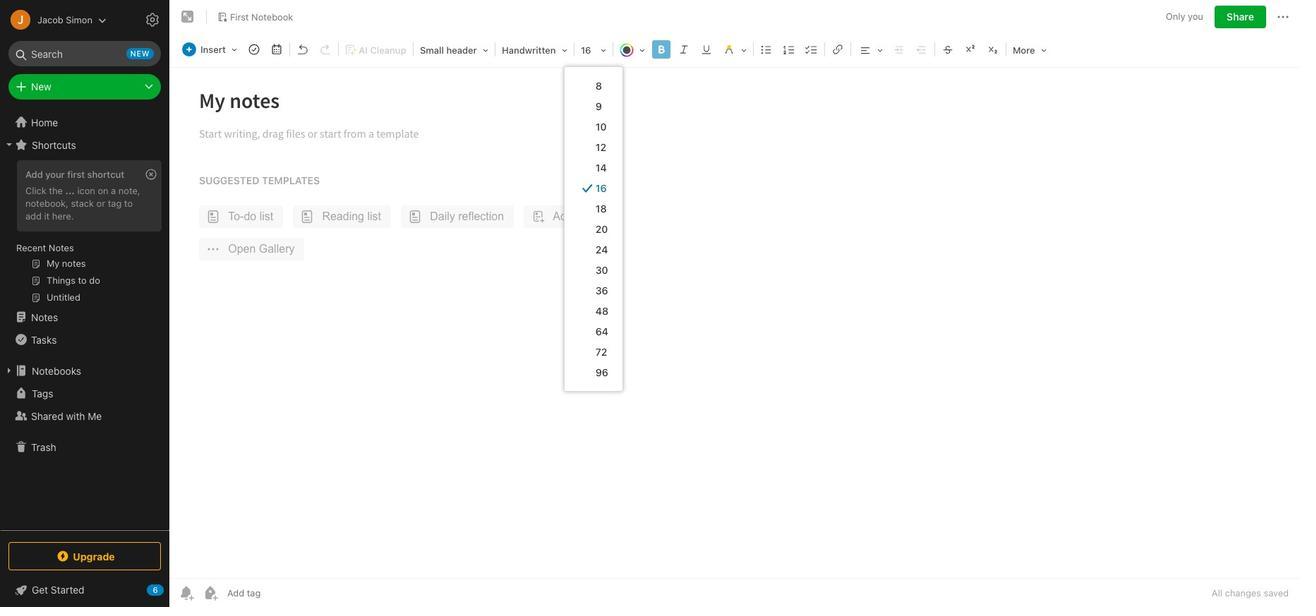 Task type: vqa. For each thing, say whether or not it's contained in the screenshot.
0/1
no



Task type: locate. For each thing, give the bounding box(es) containing it.
expand note image
[[179, 8, 196, 25]]

notes right recent
[[49, 242, 74, 254]]

8
[[596, 80, 602, 92]]

all changes saved
[[1212, 588, 1289, 599]]

first notebook button
[[213, 7, 298, 27]]

0 vertical spatial notes
[[49, 242, 74, 254]]

strikethrough image
[[938, 40, 958, 59]]

tree containing home
[[0, 111, 169, 530]]

stack
[[71, 198, 94, 209]]

new
[[31, 81, 51, 93]]

16 inside dropdown list menu
[[596, 182, 607, 194]]

icon on a note, notebook, stack or tag to add it here.
[[25, 185, 140, 222]]

64 link
[[565, 321, 623, 342]]

tags button
[[0, 382, 169, 405]]

more actions image
[[1275, 8, 1292, 25]]

click the ...
[[25, 185, 75, 196]]

checklist image
[[802, 40, 822, 59]]

notebook,
[[25, 198, 68, 209]]

shortcuts button
[[0, 133, 169, 156]]

0 vertical spatial 16
[[581, 44, 591, 56]]

1 horizontal spatial 16
[[596, 182, 607, 194]]

underline image
[[697, 40, 717, 59]]

16
[[581, 44, 591, 56], [596, 182, 607, 194]]

48 link
[[565, 301, 623, 321]]

insert link image
[[828, 40, 848, 59]]

36 link
[[565, 280, 623, 301]]

add a reminder image
[[178, 585, 195, 602]]

share button
[[1215, 6, 1267, 28]]

tags
[[32, 387, 53, 399]]

16 up 8 "link"
[[581, 44, 591, 56]]

16 inside field
[[581, 44, 591, 56]]

the
[[49, 185, 63, 196]]

Font color field
[[615, 40, 650, 60]]

to
[[124, 198, 133, 209]]

on
[[98, 185, 108, 196]]

Heading level field
[[415, 40, 494, 60]]

12 link
[[565, 137, 623, 157]]

9
[[596, 100, 602, 112]]

96 link
[[565, 362, 623, 383]]

icon
[[77, 185, 95, 196]]

0 horizontal spatial 16
[[581, 44, 591, 56]]

8 9 10
[[596, 80, 607, 133]]

shortcuts
[[32, 139, 76, 151]]

8 link
[[565, 76, 623, 96]]

notebooks
[[32, 365, 81, 377]]

bulleted list image
[[757, 40, 777, 59]]

group inside tree
[[0, 156, 169, 311]]

all
[[1212, 588, 1223, 599]]

upgrade
[[73, 550, 115, 562]]

tag
[[108, 198, 122, 209]]

recent
[[16, 242, 46, 254]]

18 link
[[565, 198, 623, 219]]

superscript image
[[961, 40, 981, 59]]

tasks
[[31, 334, 57, 346]]

calendar event image
[[267, 40, 287, 59]]

Font size field
[[576, 40, 612, 60]]

group containing add your first shortcut
[[0, 156, 169, 311]]

note window element
[[169, 0, 1301, 607]]

here.
[[52, 210, 74, 222]]

tasks button
[[0, 328, 169, 351]]

notes link
[[0, 306, 169, 328]]

add
[[25, 210, 42, 222]]

tree
[[0, 111, 169, 530]]

only you
[[1166, 11, 1204, 22]]

16 up 18 on the top
[[596, 182, 607, 194]]

48
[[596, 305, 609, 317]]

18
[[596, 203, 607, 215]]

notes up tasks
[[31, 311, 58, 323]]

numbered list image
[[780, 40, 799, 59]]

me
[[88, 410, 102, 422]]

first
[[67, 169, 85, 180]]

add tag image
[[202, 585, 219, 602]]

30
[[596, 264, 608, 276]]

group
[[0, 156, 169, 311]]

64
[[596, 326, 609, 338]]

home link
[[0, 111, 169, 133]]

you
[[1189, 11, 1204, 22]]

undo image
[[293, 40, 313, 59]]

jacob
[[37, 14, 63, 25]]

notes
[[49, 242, 74, 254], [31, 311, 58, 323]]

click to collapse image
[[164, 581, 175, 598]]

...
[[65, 185, 75, 196]]

1 vertical spatial 16
[[596, 182, 607, 194]]

shared with me link
[[0, 405, 169, 427]]

subscript image
[[984, 40, 1003, 59]]



Task type: describe. For each thing, give the bounding box(es) containing it.
Highlight field
[[718, 40, 752, 60]]

shared with me
[[31, 410, 102, 422]]

20 link
[[565, 219, 623, 239]]

upgrade button
[[8, 542, 161, 571]]

9 link
[[565, 96, 623, 117]]

Add tag field
[[226, 587, 332, 600]]

24
[[596, 244, 608, 256]]

saved
[[1264, 588, 1289, 599]]

or
[[96, 198, 105, 209]]

simon
[[66, 14, 93, 25]]

a
[[111, 185, 116, 196]]

trash
[[31, 441, 56, 453]]

expand notebooks image
[[4, 365, 15, 376]]

More actions field
[[1275, 6, 1292, 28]]

Account field
[[0, 6, 107, 34]]

italic image
[[674, 40, 694, 59]]

36
[[596, 285, 609, 297]]

More field
[[1008, 40, 1052, 60]]

6
[[153, 585, 158, 595]]

24 link
[[565, 239, 623, 260]]

handwritten
[[502, 44, 556, 56]]

1 vertical spatial notes
[[31, 311, 58, 323]]

task image
[[244, 40, 264, 59]]

small header
[[420, 44, 477, 56]]

settings image
[[144, 11, 161, 28]]

72
[[596, 346, 608, 358]]

get started
[[32, 584, 84, 596]]

your
[[45, 169, 65, 180]]

Font family field
[[497, 40, 573, 60]]

Insert field
[[179, 40, 242, 59]]

shortcut
[[87, 169, 124, 180]]

first
[[230, 11, 249, 22]]

notes inside group
[[49, 242, 74, 254]]

only
[[1166, 11, 1186, 22]]

first notebook
[[230, 11, 293, 22]]

changes
[[1226, 588, 1262, 599]]

home
[[31, 116, 58, 128]]

small
[[420, 44, 444, 56]]

shared
[[31, 410, 63, 422]]

trash link
[[0, 436, 169, 458]]

share
[[1227, 11, 1255, 23]]

notebooks link
[[0, 359, 169, 382]]

14 link
[[565, 157, 623, 178]]

96
[[596, 367, 609, 379]]

30 link
[[565, 260, 623, 280]]

16 link
[[565, 178, 623, 198]]

bold image
[[652, 40, 672, 59]]

dropdown list menu
[[565, 76, 623, 383]]

more
[[1013, 44, 1036, 56]]

with
[[66, 410, 85, 422]]

new
[[130, 49, 150, 58]]

20
[[596, 223, 608, 235]]

10 link
[[565, 117, 623, 137]]

Help and Learning task checklist field
[[0, 579, 169, 602]]

72 link
[[565, 342, 623, 362]]

Note Editor text field
[[169, 68, 1301, 578]]

new button
[[8, 74, 161, 100]]

click
[[25, 185, 46, 196]]

it
[[44, 210, 50, 222]]

started
[[51, 584, 84, 596]]

Search text field
[[18, 41, 151, 66]]

14
[[596, 162, 607, 174]]

notebook
[[251, 11, 293, 22]]

jacob simon
[[37, 14, 93, 25]]

note,
[[119, 185, 140, 196]]

add your first shortcut
[[25, 169, 124, 180]]

recent notes
[[16, 242, 74, 254]]

get
[[32, 584, 48, 596]]

Alignment field
[[853, 40, 888, 60]]

insert
[[201, 44, 226, 55]]

12
[[596, 141, 607, 153]]

10
[[596, 121, 607, 133]]

new search field
[[18, 41, 154, 66]]

add
[[25, 169, 43, 180]]

header
[[447, 44, 477, 56]]



